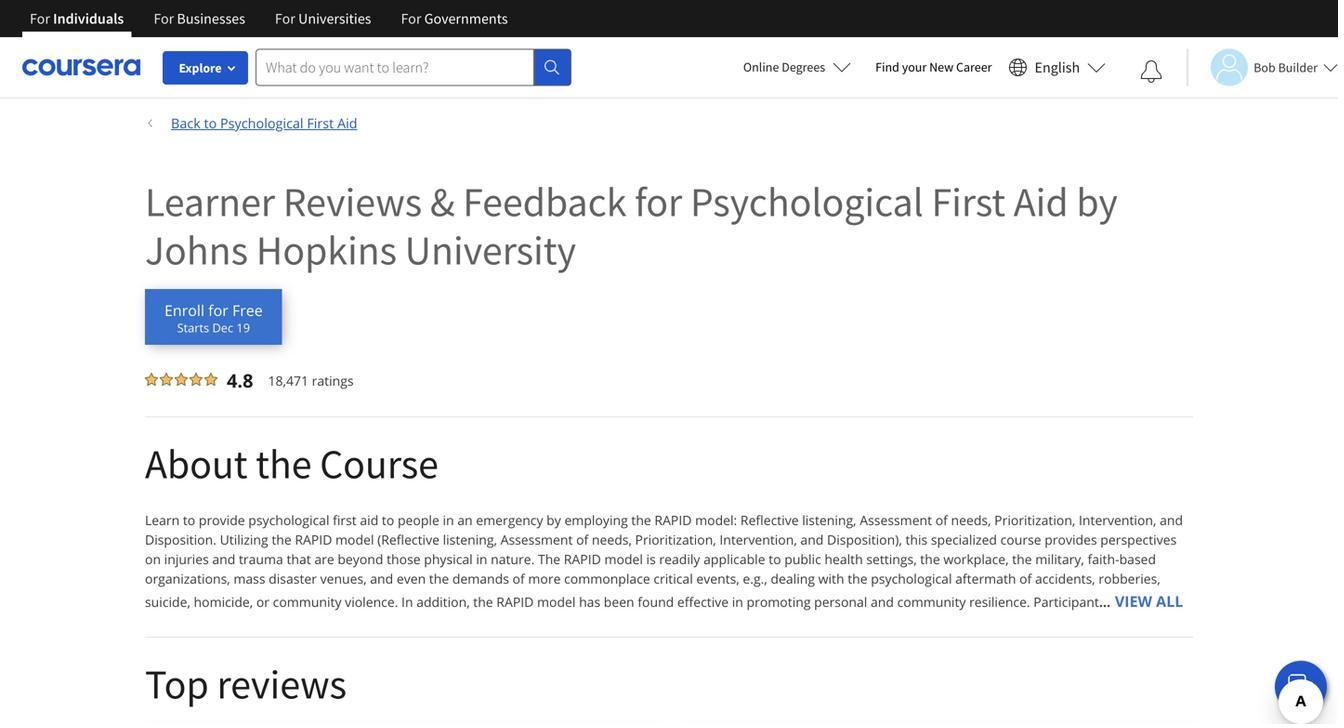 Task type: locate. For each thing, give the bounding box(es) containing it.
the down demands
[[473, 593, 493, 611]]

1 vertical spatial by
[[547, 511, 561, 529]]

for
[[635, 176, 683, 227], [208, 300, 229, 320]]

workplace,
[[944, 550, 1009, 568]]

for for businesses
[[154, 9, 174, 28]]

1 vertical spatial assessment
[[501, 531, 573, 549]]

in left an
[[443, 511, 454, 529]]

bob builder
[[1254, 59, 1318, 76]]

1 filled star image from the left
[[145, 373, 158, 386]]

to up dealing
[[769, 550, 782, 568]]

in
[[443, 511, 454, 529], [476, 550, 488, 568], [732, 593, 744, 611]]

aid
[[337, 114, 358, 132], [1014, 176, 1069, 227]]

listening, down an
[[443, 531, 497, 549]]

2 vertical spatial in
[[732, 593, 744, 611]]

1 horizontal spatial filled star image
[[205, 373, 218, 386]]

1 vertical spatial model
[[605, 550, 643, 568]]

1 horizontal spatial community
[[898, 593, 966, 611]]

in up demands
[[476, 550, 488, 568]]

&
[[430, 176, 455, 227]]

to up disposition.
[[183, 511, 195, 529]]

18,471
[[268, 372, 309, 390]]

aid inside learner reviews & feedback for psychological first aid by johns hopkins university
[[1014, 176, 1069, 227]]

0 vertical spatial psychological
[[220, 114, 304, 132]]

and right "personal"
[[871, 593, 894, 611]]

1 vertical spatial first
[[932, 176, 1006, 227]]

psychological
[[220, 114, 304, 132], [691, 176, 924, 227]]

What do you want to learn? text field
[[256, 49, 535, 86]]

organizations,
[[145, 570, 230, 588]]

for
[[30, 9, 50, 28], [154, 9, 174, 28], [275, 9, 295, 28], [401, 9, 422, 28]]

commonplace
[[564, 570, 651, 588]]

0 horizontal spatial psychological
[[220, 114, 304, 132]]

1 horizontal spatial intervention,
[[1079, 511, 1157, 529]]

for left the businesses at the top left of the page
[[154, 9, 174, 28]]

0 horizontal spatial for
[[208, 300, 229, 320]]

1 horizontal spatial assessment
[[860, 511, 933, 529]]

listening, up disposition),
[[803, 511, 857, 529]]

perspectives
[[1101, 531, 1177, 549]]

back to psychological first aid
[[171, 114, 358, 132]]

disposition.
[[145, 531, 217, 549]]

19
[[237, 320, 250, 336]]

individuals
[[53, 9, 124, 28]]

for down 'back to psychological first aid' link
[[635, 176, 683, 227]]

for for universities
[[275, 9, 295, 28]]

filled star image down starts
[[175, 373, 188, 386]]

1 horizontal spatial prioritization,
[[995, 511, 1076, 529]]

assessment up this at right bottom
[[860, 511, 933, 529]]

explore button
[[163, 51, 248, 85]]

0 vertical spatial first
[[307, 114, 334, 132]]

filled star image left 4.8
[[205, 373, 218, 386]]

1 filled star image from the left
[[175, 373, 188, 386]]

prioritization, up course
[[995, 511, 1076, 529]]

model down more
[[537, 593, 576, 611]]

0 vertical spatial intervention,
[[1079, 511, 1157, 529]]

readily
[[660, 550, 701, 568]]

is
[[647, 550, 656, 568]]

course
[[320, 438, 439, 490]]

for inside learner reviews & feedback for psychological first aid by johns hopkins university
[[635, 176, 683, 227]]

prioritization, up readily
[[635, 531, 717, 549]]

back
[[171, 114, 201, 132]]

an
[[458, 511, 473, 529]]

0 horizontal spatial aid
[[337, 114, 358, 132]]

0 horizontal spatial model
[[336, 531, 374, 549]]

0 horizontal spatial listening,
[[443, 531, 497, 549]]

businesses
[[177, 9, 245, 28]]

suicide,
[[145, 593, 190, 611]]

the down 18,471
[[256, 438, 312, 490]]

the down course
[[1013, 550, 1033, 568]]

community down settings,
[[898, 593, 966, 611]]

psychological
[[248, 511, 330, 529], [871, 570, 953, 588]]

the down this at right bottom
[[921, 550, 941, 568]]

dec
[[212, 320, 233, 336]]

to
[[204, 114, 217, 132], [183, 511, 195, 529], [382, 511, 395, 529], [769, 550, 782, 568]]

0 vertical spatial listening,
[[803, 511, 857, 529]]

0 vertical spatial aid
[[337, 114, 358, 132]]

0 vertical spatial model
[[336, 531, 374, 549]]

0 horizontal spatial filled star image
[[175, 373, 188, 386]]

needs, up specialized
[[952, 511, 992, 529]]

1 vertical spatial psychological
[[871, 570, 953, 588]]

1 vertical spatial aid
[[1014, 176, 1069, 227]]

banner navigation
[[15, 0, 523, 37]]

this
[[906, 531, 928, 549]]

1 horizontal spatial filled star image
[[160, 373, 173, 386]]

about
[[145, 438, 248, 490]]

health
[[825, 550, 863, 568]]

2 horizontal spatial filled star image
[[190, 373, 203, 386]]

for individuals
[[30, 9, 124, 28]]

that
[[287, 550, 311, 568]]

1 horizontal spatial first
[[932, 176, 1006, 227]]

filled star image
[[145, 373, 158, 386], [160, 373, 173, 386], [190, 373, 203, 386]]

robberies,
[[1099, 570, 1161, 588]]

assessment up the
[[501, 531, 573, 549]]

0 vertical spatial for
[[635, 176, 683, 227]]

1 vertical spatial for
[[208, 300, 229, 320]]

find
[[876, 59, 900, 75]]

1 vertical spatial needs,
[[592, 531, 632, 549]]

in down e.g.,
[[732, 593, 744, 611]]

first inside learner reviews & feedback for psychological first aid by johns hopkins university
[[932, 176, 1006, 227]]

1 horizontal spatial needs,
[[952, 511, 992, 529]]

0 vertical spatial psychological
[[248, 511, 330, 529]]

accidents,
[[1036, 570, 1096, 588]]

(reflective
[[378, 531, 440, 549]]

university
[[405, 224, 576, 276]]

0 vertical spatial prioritization,
[[995, 511, 1076, 529]]

1 vertical spatial prioritization,
[[635, 531, 717, 549]]

1 vertical spatial intervention,
[[720, 531, 798, 549]]

1 for from the left
[[30, 9, 50, 28]]

addition,
[[417, 593, 470, 611]]

0 horizontal spatial assessment
[[501, 531, 573, 549]]

learner
[[145, 176, 275, 227]]

listening,
[[803, 511, 857, 529], [443, 531, 497, 549]]

1 horizontal spatial for
[[635, 176, 683, 227]]

found
[[638, 593, 674, 611]]

community
[[273, 593, 342, 611], [898, 593, 966, 611]]

utilizing
[[220, 531, 268, 549]]

1 vertical spatial psychological
[[691, 176, 924, 227]]

rapid up readily
[[655, 511, 692, 529]]

of down employing
[[576, 531, 589, 549]]

universities
[[298, 9, 371, 28]]

needs, down employing
[[592, 531, 632, 549]]

0 horizontal spatial community
[[273, 593, 342, 611]]

for up what do you want to learn? "text box" at the left top of the page
[[401, 9, 422, 28]]

the up "that" in the bottom of the page
[[272, 531, 292, 549]]

emergency
[[476, 511, 543, 529]]

faith-
[[1088, 550, 1120, 568]]

2 filled star image from the left
[[205, 373, 218, 386]]

for left individuals
[[30, 9, 50, 28]]

3 filled star image from the left
[[190, 373, 203, 386]]

1 horizontal spatial by
[[1077, 176, 1118, 227]]

1 horizontal spatial model
[[537, 593, 576, 611]]

0 vertical spatial assessment
[[860, 511, 933, 529]]

rapid up commonplace
[[564, 550, 601, 568]]

the
[[538, 550, 561, 568]]

intervention, up perspectives
[[1079, 511, 1157, 529]]

been
[[604, 593, 635, 611]]

by
[[1077, 176, 1118, 227], [547, 511, 561, 529]]

4.8
[[227, 368, 253, 393]]

model up beyond
[[336, 531, 374, 549]]

show notifications image
[[1141, 60, 1163, 83]]

effective
[[678, 593, 729, 611]]

2 for from the left
[[154, 9, 174, 28]]

for left free
[[208, 300, 229, 320]]

psychological up "that" in the bottom of the page
[[248, 511, 330, 529]]

online degrees
[[744, 59, 826, 75]]

explore
[[179, 60, 222, 76]]

model up commonplace
[[605, 550, 643, 568]]

filled star image
[[175, 373, 188, 386], [205, 373, 218, 386]]

3 for from the left
[[275, 9, 295, 28]]

0 horizontal spatial by
[[547, 511, 561, 529]]

intervention, down reflective
[[720, 531, 798, 549]]

0 vertical spatial in
[[443, 511, 454, 529]]

1 horizontal spatial in
[[476, 550, 488, 568]]

of
[[936, 511, 948, 529], [576, 531, 589, 549], [513, 570, 525, 588], [1020, 570, 1032, 588]]

0 horizontal spatial first
[[307, 114, 334, 132]]

rapid
[[655, 511, 692, 529], [295, 531, 332, 549], [564, 550, 601, 568], [497, 593, 534, 611]]

1 horizontal spatial aid
[[1014, 176, 1069, 227]]

None search field
[[256, 49, 572, 86]]

and up perspectives
[[1160, 511, 1184, 529]]

0 horizontal spatial filled star image
[[145, 373, 158, 386]]

injuries
[[164, 550, 209, 568]]

settings,
[[867, 550, 917, 568]]

the up is
[[632, 511, 652, 529]]

psychological down settings,
[[871, 570, 953, 588]]

for left universities
[[275, 9, 295, 28]]

1 horizontal spatial listening,
[[803, 511, 857, 529]]

reflective
[[741, 511, 799, 529]]

community down disaster on the left of the page
[[273, 593, 342, 611]]

0 vertical spatial by
[[1077, 176, 1118, 227]]

1 horizontal spatial psychological
[[691, 176, 924, 227]]

18,471 ratings
[[268, 372, 354, 390]]

4 for from the left
[[401, 9, 422, 28]]

2 horizontal spatial in
[[732, 593, 744, 611]]

enroll
[[165, 300, 205, 320]]

rapid down more
[[497, 593, 534, 611]]

2 horizontal spatial model
[[605, 550, 643, 568]]

e.g.,
[[743, 570, 768, 588]]

prioritization,
[[995, 511, 1076, 529], [635, 531, 717, 549]]

1 horizontal spatial psychological
[[871, 570, 953, 588]]



Task type: vqa. For each thing, say whether or not it's contained in the screenshot.
beyond
yes



Task type: describe. For each thing, give the bounding box(es) containing it.
in
[[402, 593, 413, 611]]

events,
[[697, 570, 740, 588]]

1 vertical spatial in
[[476, 550, 488, 568]]

provide
[[199, 511, 245, 529]]

reviews
[[283, 176, 422, 227]]

back to psychological first aid link
[[145, 99, 1194, 133]]

enroll for free starts dec 19
[[165, 300, 263, 336]]

0 vertical spatial needs,
[[952, 511, 992, 529]]

0 horizontal spatial in
[[443, 511, 454, 529]]

disaster
[[269, 570, 317, 588]]

the down health
[[848, 570, 868, 588]]

free
[[232, 300, 263, 320]]

find your new career link
[[867, 56, 1002, 79]]

about the course
[[145, 438, 439, 490]]

on
[[145, 550, 161, 568]]

personal
[[815, 593, 868, 611]]

for governments
[[401, 9, 508, 28]]

with
[[819, 570, 845, 588]]

2 filled star image from the left
[[160, 373, 173, 386]]

resilience.
[[970, 593, 1031, 611]]

online
[[744, 59, 779, 75]]

public
[[785, 550, 822, 568]]

psychological inside learner reviews & feedback for psychological first aid by johns hopkins university
[[691, 176, 924, 227]]

for businesses
[[154, 9, 245, 28]]

trauma
[[239, 550, 283, 568]]

based
[[1120, 550, 1157, 568]]

top
[[145, 658, 209, 710]]

and up the public
[[801, 531, 824, 549]]

to right aid
[[382, 511, 395, 529]]

for universities
[[275, 9, 371, 28]]

provides
[[1045, 531, 1098, 549]]

of up specialized
[[936, 511, 948, 529]]

course
[[1001, 531, 1042, 549]]

the down physical
[[429, 570, 449, 588]]

for for governments
[[401, 9, 422, 28]]

disposition),
[[827, 531, 903, 549]]

starts
[[177, 320, 209, 336]]

career
[[957, 59, 993, 75]]

to right the back
[[204, 114, 217, 132]]

venues,
[[320, 570, 367, 588]]

hopkins
[[256, 224, 397, 276]]

of down nature.
[[513, 570, 525, 588]]

learner reviews & feedback for psychological first aid by johns hopkins university
[[145, 176, 1118, 276]]

english button
[[1002, 37, 1114, 98]]

...
[[1100, 593, 1111, 611]]

view
[[1116, 591, 1153, 611]]

aftermath
[[956, 570, 1017, 588]]

ratings
[[312, 372, 354, 390]]

2 vertical spatial model
[[537, 593, 576, 611]]

homicide,
[[194, 593, 253, 611]]

governments
[[425, 9, 508, 28]]

by inside learner reviews & feedback for psychological first aid by johns hopkins university
[[1077, 176, 1118, 227]]

for for individuals
[[30, 9, 50, 28]]

reviews
[[217, 658, 347, 710]]

military,
[[1036, 550, 1085, 568]]

people
[[398, 511, 440, 529]]

for inside enroll for free starts dec 19
[[208, 300, 229, 320]]

rapid up are
[[295, 531, 332, 549]]

0 horizontal spatial prioritization,
[[635, 531, 717, 549]]

0 horizontal spatial intervention,
[[720, 531, 798, 549]]

those
[[387, 550, 421, 568]]

builder
[[1279, 59, 1318, 76]]

view all button
[[1115, 589, 1185, 615]]

top reviews
[[145, 658, 347, 710]]

nature.
[[491, 550, 535, 568]]

critical
[[654, 570, 693, 588]]

by inside learn to provide psychological first aid to people in an emergency by employing the rapid model: reflective listening, assessment of needs, prioritization, intervention, and disposition.  utilizing the rapid model (reflective listening, assessment of needs, prioritization, intervention, and disposition), this specialized course provides perspectives on injuries and trauma that are beyond those physical in nature. the rapid model is readily applicable to public health settings, the workplace, the military, faith-based organizations, mass disaster venues, and even the demands of more commonplace critical events, e.g., dealing with the psychological aftermath of accidents, robberies, suicide, homicide, or community violence. in addition, the rapid model has been found effective in promoting personal and community resilience.  participant ... view all
[[547, 511, 561, 529]]

bob
[[1254, 59, 1276, 76]]

and up violence.
[[370, 570, 393, 588]]

2 community from the left
[[898, 593, 966, 611]]

first
[[333, 511, 357, 529]]

1 vertical spatial listening,
[[443, 531, 497, 549]]

chevron left image
[[145, 118, 156, 129]]

demands
[[453, 570, 509, 588]]

1 community from the left
[[273, 593, 342, 611]]

coursera image
[[22, 52, 140, 82]]

all
[[1157, 591, 1184, 611]]

physical
[[424, 550, 473, 568]]

degrees
[[782, 59, 826, 75]]

bob builder button
[[1187, 49, 1339, 86]]

has
[[579, 593, 601, 611]]

your
[[903, 59, 927, 75]]

of up resilience.
[[1020, 570, 1032, 588]]

aid
[[360, 511, 379, 529]]

and down utilizing
[[212, 550, 236, 568]]

online degrees button
[[729, 46, 867, 87]]

johns
[[145, 224, 248, 276]]

employing
[[565, 511, 628, 529]]

0 horizontal spatial needs,
[[592, 531, 632, 549]]

feedback
[[463, 176, 627, 227]]

chat with us image
[[1287, 672, 1316, 702]]

or
[[256, 593, 270, 611]]

promoting
[[747, 593, 811, 611]]

model:
[[696, 511, 738, 529]]

find your new career
[[876, 59, 993, 75]]

are
[[315, 550, 334, 568]]

even
[[397, 570, 426, 588]]

english
[[1035, 58, 1081, 77]]

0 horizontal spatial psychological
[[248, 511, 330, 529]]

dealing
[[771, 570, 815, 588]]

participant
[[1034, 593, 1100, 611]]

violence.
[[345, 593, 398, 611]]

more
[[528, 570, 561, 588]]



